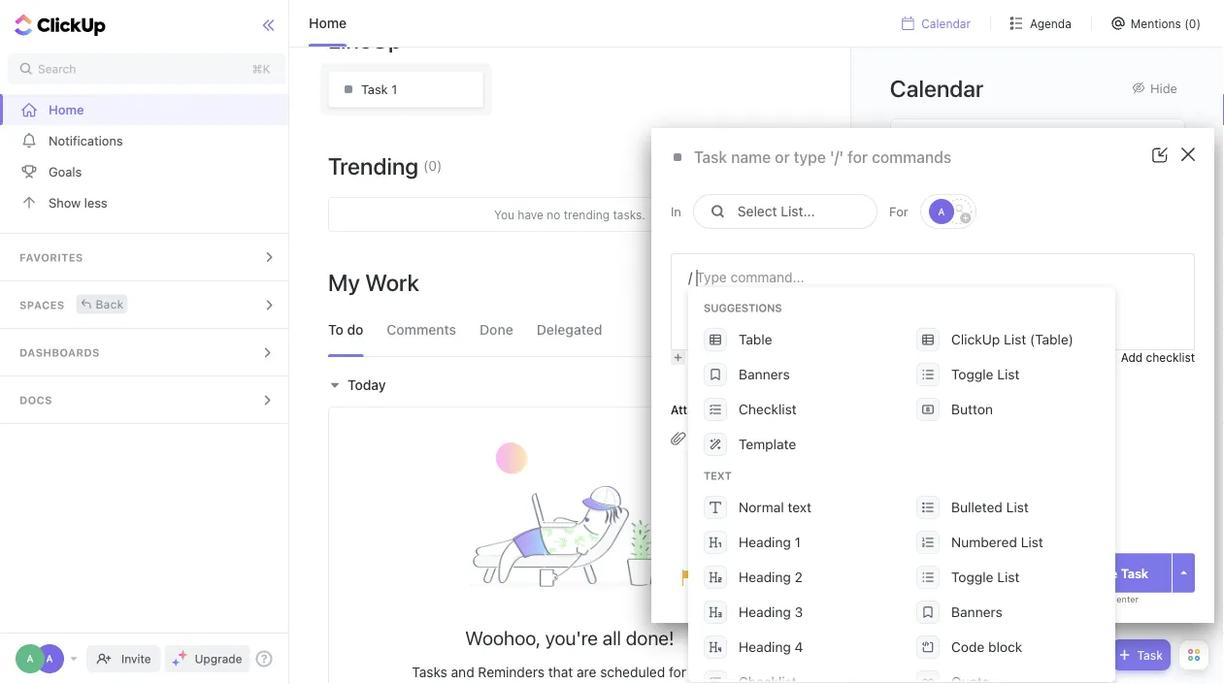 Task type: describe. For each thing, give the bounding box(es) containing it.
clickup list (table)
[[952, 332, 1074, 348]]

(table)
[[1030, 332, 1074, 348]]

lineup
[[328, 26, 402, 53]]

home link
[[0, 94, 294, 125]]

table
[[739, 332, 772, 348]]

attachments
[[671, 403, 743, 417]]

trending
[[564, 208, 610, 221]]

heading for heading 1
[[739, 534, 791, 551]]

list up the numbered list
[[1006, 500, 1029, 516]]

add subtask
[[690, 351, 759, 365]]

suggestions
[[704, 302, 782, 315]]

search
[[38, 62, 76, 76]]

10am
[[912, 372, 939, 384]]

9am
[[914, 314, 936, 326]]

for
[[669, 664, 686, 680]]

drag and drop files to attach or
[[694, 432, 878, 446]]

0 vertical spatial task
[[1121, 566, 1149, 581]]

notifications link
[[0, 125, 294, 156]]

heading 2
[[739, 569, 803, 585]]

cmd + enter
[[1087, 595, 1139, 605]]

‎task
[[361, 82, 388, 97]]

text
[[704, 470, 732, 483]]

reminders
[[478, 664, 545, 680]]

dashboards
[[19, 347, 100, 359]]

list down 'clickup list (table)'
[[997, 367, 1020, 383]]

2
[[795, 569, 803, 585]]

tasks.
[[613, 208, 645, 221]]

scheduled
[[600, 664, 665, 680]]

2pm
[[914, 605, 936, 618]]

text
[[788, 500, 812, 516]]

show less
[[49, 196, 107, 210]]

are
[[577, 664, 597, 680]]

cmd
[[1087, 595, 1106, 605]]

bulleted
[[952, 500, 1003, 516]]

0 vertical spatial banners
[[739, 367, 790, 383]]

docs
[[19, 394, 52, 407]]

work
[[365, 269, 419, 296]]

‎task 1
[[361, 82, 397, 97]]

numbered list
[[952, 534, 1044, 551]]

my
[[328, 269, 360, 296]]

invite
[[121, 652, 151, 666]]

you
[[494, 208, 515, 221]]

‎task 1 link
[[328, 71, 484, 108]]

goals link
[[0, 156, 294, 187]]

show
[[49, 196, 81, 210]]

1 vertical spatial calendar
[[890, 74, 984, 101]]

12pm
[[911, 488, 939, 501]]

block
[[988, 639, 1023, 655]]

1 toggle from the top
[[952, 367, 994, 383]]

bulleted list
[[952, 500, 1029, 516]]

clickup
[[952, 332, 1000, 348]]

to
[[810, 432, 822, 446]]

home inside sidebar navigation
[[49, 102, 84, 117]]

sidebar navigation
[[0, 0, 294, 684]]

⌘k
[[252, 62, 270, 76]]

no
[[547, 208, 561, 221]]

0 vertical spatial today
[[348, 377, 386, 393]]

1 vertical spatial task
[[1137, 649, 1163, 662]]

trending
[[328, 152, 419, 180]]

heading for heading 2
[[739, 569, 791, 585]]

heading 3
[[739, 604, 803, 620]]

1pm
[[915, 547, 936, 559]]

attach
[[825, 432, 862, 446]]

back
[[96, 298, 124, 311]]

heading 1
[[739, 534, 801, 551]]

7am
[[915, 197, 936, 210]]

0 vertical spatial calendar
[[922, 17, 971, 30]]



Task type: vqa. For each thing, say whether or not it's contained in the screenshot.
enable
no



Task type: locate. For each thing, give the bounding box(es) containing it.
1 horizontal spatial banners
[[952, 604, 1003, 620]]

toggle list down clickup at the right of page
[[952, 367, 1020, 383]]

goals
[[49, 165, 82, 179]]

less
[[84, 196, 107, 210]]

list
[[1004, 332, 1026, 348], [997, 367, 1020, 383], [1006, 500, 1029, 516], [1021, 534, 1044, 551], [997, 569, 1020, 585]]

heading 4
[[739, 639, 803, 655]]

add left subtask
[[690, 351, 712, 365]]

subtask
[[715, 351, 759, 365]]

Task name or type '/' for commands text field
[[694, 148, 1119, 168]]

0 vertical spatial toggle
[[952, 367, 994, 383]]

1 for heading 1
[[795, 534, 801, 551]]

and
[[726, 432, 748, 446], [451, 664, 474, 680]]

you're
[[545, 627, 598, 650]]

today
[[348, 377, 386, 393], [690, 664, 728, 680]]

heading for heading 4
[[739, 639, 791, 655]]

2 heading from the top
[[739, 569, 791, 585]]

list left (table)
[[1004, 332, 1026, 348]]

toggle list down numbered
[[952, 569, 1020, 585]]

4
[[795, 639, 803, 655]]

2 add from the left
[[1121, 351, 1143, 365]]

numbered
[[952, 534, 1017, 551]]

in
[[671, 204, 682, 219]]

1 vertical spatial home
[[49, 102, 84, 117]]

toggle up button
[[952, 367, 994, 383]]

(0)
[[423, 158, 442, 174]]

template
[[739, 436, 796, 452]]

heading left 4
[[739, 639, 791, 655]]

1 vertical spatial and
[[451, 664, 474, 680]]

add checklist
[[1121, 351, 1195, 365]]

create task
[[1078, 566, 1149, 581]]

heading left the 2
[[739, 569, 791, 585]]

1 add from the left
[[690, 351, 712, 365]]

1 vertical spatial today
[[690, 664, 728, 680]]

and for drag
[[726, 432, 748, 446]]

0 vertical spatial home
[[309, 15, 347, 31]]

banners up code
[[952, 604, 1003, 620]]

normal
[[739, 500, 784, 516]]

8am
[[914, 255, 936, 268]]

1
[[391, 82, 397, 97], [795, 534, 801, 551]]

heading
[[739, 534, 791, 551], [739, 569, 791, 585], [739, 604, 791, 620], [739, 639, 791, 655]]

toggle
[[952, 367, 994, 383], [952, 569, 994, 585]]

task
[[1121, 566, 1149, 581], [1137, 649, 1163, 662]]

heading for heading 3
[[739, 604, 791, 620]]

2 toggle list from the top
[[952, 569, 1020, 585]]

1 vertical spatial 1
[[795, 534, 801, 551]]

1 horizontal spatial add
[[1121, 351, 1143, 365]]

1 horizontal spatial 1
[[795, 534, 801, 551]]

1 heading from the top
[[739, 534, 791, 551]]

woohoo,
[[465, 627, 541, 650]]

and left drop
[[726, 432, 748, 446]]

back link
[[76, 295, 128, 314]]

tasks and reminders that are scheduled for today
[[412, 664, 728, 684]]

you have no trending tasks.
[[494, 208, 645, 221]]

3
[[795, 604, 803, 620]]

toggle down numbered
[[952, 569, 994, 585]]

add for add subtask
[[690, 351, 712, 365]]

normal text
[[739, 500, 812, 516]]

/
[[688, 269, 693, 285]]

0 vertical spatial and
[[726, 432, 748, 446]]

2 toggle from the top
[[952, 569, 994, 585]]

task up enter at the right bottom of page
[[1121, 566, 1149, 581]]

0 horizontal spatial 1
[[391, 82, 397, 97]]

files
[[782, 432, 806, 446]]

add for add checklist
[[1121, 351, 1143, 365]]

calendar
[[922, 17, 971, 30], [890, 74, 984, 101]]

and right tasks
[[451, 664, 474, 680]]

that
[[548, 664, 573, 680]]

home
[[309, 15, 347, 31], [49, 102, 84, 117]]

enter
[[1117, 595, 1139, 605]]

trending (0)
[[328, 152, 442, 180]]

add left checklist
[[1121, 351, 1143, 365]]

1 vertical spatial toggle
[[952, 569, 994, 585]]

and inside "tasks and reminders that are scheduled for today"
[[451, 664, 474, 680]]

upgrade
[[195, 652, 242, 666]]

heading left 3 on the right of the page
[[739, 604, 791, 620]]

1 horizontal spatial today
[[690, 664, 728, 680]]

1 toggle list from the top
[[952, 367, 1020, 383]]

tasks
[[412, 664, 447, 680]]

today inside "tasks and reminders that are scheduled for today"
[[690, 664, 728, 680]]

0 vertical spatial toggle list
[[952, 367, 1020, 383]]

drop
[[751, 432, 779, 446]]

0 vertical spatial 1
[[391, 82, 397, 97]]

favorites
[[19, 251, 83, 264]]

1 for ‎task 1
[[391, 82, 397, 97]]

1 horizontal spatial and
[[726, 432, 748, 446]]

1 vertical spatial toggle list
[[952, 569, 1020, 585]]

list down the numbered list
[[997, 569, 1020, 585]]

have
[[518, 208, 544, 221]]

0 horizontal spatial add
[[690, 351, 712, 365]]

+
[[1108, 595, 1114, 605]]

favorites button
[[0, 234, 294, 281]]

banners
[[739, 367, 790, 383], [952, 604, 1003, 620]]

notifications
[[49, 134, 123, 148]]

list right numbered
[[1021, 534, 1044, 551]]

woohoo, you're all done!
[[465, 627, 674, 650]]

1 vertical spatial banners
[[952, 604, 1003, 620]]

3 heading from the top
[[739, 604, 791, 620]]

task down enter at the right bottom of page
[[1137, 649, 1163, 662]]

upgrade link
[[165, 646, 250, 673]]

code
[[952, 639, 985, 655]]

toggle list
[[952, 367, 1020, 383], [952, 569, 1020, 585]]

create
[[1078, 566, 1118, 581]]

code block
[[952, 639, 1023, 655]]

for
[[889, 204, 909, 219]]

button
[[952, 401, 993, 417]]

1 right "‎task"
[[391, 82, 397, 97]]

heading down normal
[[739, 534, 791, 551]]

drag
[[694, 432, 722, 446]]

hide
[[1151, 81, 1178, 95]]

0 horizontal spatial and
[[451, 664, 474, 680]]

or
[[866, 432, 878, 446]]

and for tasks
[[451, 664, 474, 680]]

my work
[[328, 269, 419, 296]]

0 horizontal spatial home
[[49, 102, 84, 117]]

1 horizontal spatial home
[[309, 15, 347, 31]]

checklist
[[1146, 351, 1195, 365]]

4 heading from the top
[[739, 639, 791, 655]]

today button
[[328, 377, 391, 393]]

0 horizontal spatial banners
[[739, 367, 790, 383]]

1 up the 2
[[795, 534, 801, 551]]

checklist
[[739, 401, 797, 417]]

banners down subtask
[[739, 367, 790, 383]]

0 horizontal spatial today
[[348, 377, 386, 393]]

all
[[603, 627, 621, 650]]

agenda
[[1030, 17, 1072, 30]]



